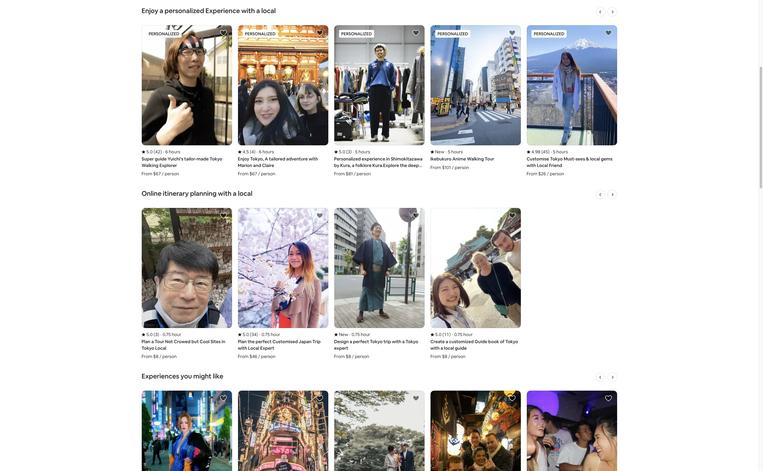 Task type: describe. For each thing, give the bounding box(es) containing it.
with inside plan the perfect customised japan trip with local expert from $46 / person
[[238, 346, 247, 351]]

hours for 5.0 (42)
[[169, 149, 180, 155]]

4.98 (45)
[[531, 149, 550, 155]]

from inside super guide yuichi's tailor-made tokyo walking explorer from $67 / person
[[142, 171, 152, 177]]

1 horizontal spatial shimokitazawa
[[391, 156, 422, 162]]

kura.explore
[[372, 163, 399, 168]]

add to wishlist image inside super guide yuichi's tailor-made tokyo walking explorer group
[[220, 29, 227, 37]]

tour inside the plan a tour not crowed but cool sites in tokyo local from $8 / person
[[155, 339, 164, 345]]

$46
[[249, 354, 257, 360]]

must-
[[564, 156, 576, 162]]

$26
[[538, 171, 546, 177]]

&
[[586, 156, 589, 162]]

expert
[[260, 346, 274, 351]]

not
[[165, 339, 173, 345]]

5.0 out of 5 average rating,  11 reviews image
[[430, 332, 451, 338]]

5.0 out of 5 average rating,  42 reviews image
[[142, 149, 162, 155]]

· 0.75 hour for customised
[[259, 332, 280, 338]]

6 for tokyo,
[[259, 149, 261, 155]]

hour for tokyo
[[361, 332, 370, 338]]

plan a tour not crowed but cool sites in tokyo local group
[[142, 208, 232, 360]]

(3) for · 5 hours
[[346, 149, 352, 155]]

(4)
[[250, 149, 255, 155]]

5 for 4.98 (45)
[[553, 149, 555, 155]]

5.0 (34)
[[243, 332, 258, 338]]

ikebukuro
[[430, 156, 451, 162]]

5.0 (3) for · 5 hours
[[339, 149, 352, 155]]

add to wishlist image for ikebukuro anime walking tour
[[509, 29, 516, 37]]

hours for 4.5 (4)
[[262, 149, 274, 155]]

the inside personalized experience in shimokitazawa by kura, a folklore kura.explore the deep shimokitazawa with a guide from shimokitazawa.
[[400, 163, 407, 168]]

from inside the plan a tour not crowed but cool sites in tokyo local from $8 / person
[[142, 354, 152, 360]]

enjoy tokyo, a tailored adventure with marion and claire from $67 / person
[[238, 156, 318, 177]]

with inside create a customized guide book of tokyo with a local guide from $8 / person
[[430, 346, 440, 351]]

5.0 (42)
[[146, 149, 162, 155]]

with inside customise tokyo must-sees & local gems with local friend from $26 / person
[[527, 163, 536, 168]]

yuichi's
[[168, 156, 183, 162]]

with right planning
[[218, 190, 232, 198]]

from inside customise tokyo must-sees & local gems with local friend from $26 / person
[[527, 171, 537, 177]]

· for personalized experience in shimokitazawa by kura, a folklore kura.explore the deep shimokitazawa with a guide from shimokitazawa.
[[353, 149, 354, 155]]

itinerary
[[163, 190, 189, 198]]

from inside 'personalized experience in shimokitazawa by kura, a folklore kura.explore the deep shimokitazawa with a guide from shimokitazawa.' group
[[334, 171, 345, 177]]

crowed
[[174, 339, 190, 345]]

tokyo,
[[250, 156, 264, 162]]

/ inside the plan a tour not crowed but cool sites in tokyo local from $8 / person
[[159, 354, 161, 360]]

create a customized guide book of tokyo with a local guide from $8 / person
[[430, 339, 518, 360]]

claire
[[262, 163, 274, 168]]

4.98
[[531, 149, 540, 155]]

local inside plan the perfect customised japan trip with local expert from $46 / person
[[248, 346, 259, 351]]

person inside the plan a tour not crowed but cool sites in tokyo local from $8 / person
[[162, 354, 177, 360]]

ikebukuro anime walking tour from $101 / person
[[430, 156, 494, 170]]

· 5 hours for new
[[446, 149, 463, 155]]

add to wishlist image for personalized experience in shimokitazawa by kura, a folklore kura.explore the deep shimokitazawa with a guide from shimokitazawa.
[[412, 29, 419, 37]]

from inside ikebukuro anime walking tour from $101 / person
[[430, 165, 441, 170]]

walking inside super guide yuichi's tailor-made tokyo walking explorer from $67 / person
[[142, 163, 158, 168]]

0.75 for new
[[352, 332, 360, 338]]

expert
[[334, 346, 348, 351]]

add to wishlist image for enjoy tokyo, a tailored adventure with marion and claire
[[316, 29, 323, 37]]

tokyo inside super guide yuichi's tailor-made tokyo walking explorer from $67 / person
[[210, 156, 222, 162]]

add to wishlist image for customise tokyo must-sees & local gems with local friend
[[605, 29, 612, 37]]

enjoy for enjoy tokyo, a tailored adventure with marion and claire from $67 / person
[[238, 156, 249, 162]]

customized
[[449, 339, 474, 345]]

shimokitazawa.
[[334, 175, 367, 181]]

add to wishlist image for plan a tour not crowed but cool sites in tokyo local
[[220, 212, 227, 220]]

person inside group
[[357, 171, 371, 177]]

person inside customise tokyo must-sees & local gems with local friend from $26 / person
[[550, 171, 564, 177]]

anime
[[452, 156, 466, 162]]

new experience image
[[430, 149, 444, 155]]

sites
[[210, 339, 221, 345]]

super guide yuichi's tailor-made tokyo walking explorer from $67 / person
[[142, 156, 222, 177]]

online
[[142, 190, 161, 198]]

guide inside super guide yuichi's tailor-made tokyo walking explorer from $67 / person
[[155, 156, 167, 162]]

marion
[[238, 163, 252, 168]]

from inside create a customized guide book of tokyo with a local guide from $8 / person
[[430, 354, 441, 360]]

guide inside personalized experience in shimokitazawa by kura, a folklore kura.explore the deep shimokitazawa with a guide from shimokitazawa.
[[380, 169, 392, 175]]

design
[[334, 339, 349, 345]]

$67 inside enjoy tokyo, a tailored adventure with marion and claire from $67 / person
[[249, 171, 257, 177]]

6 for guide
[[165, 149, 168, 155]]

experience
[[205, 7, 240, 15]]

in inside personalized experience in shimokitazawa by kura, a folklore kura.explore the deep shimokitazawa with a guide from shimokitazawa.
[[386, 156, 390, 162]]

explorer
[[159, 163, 177, 168]]

· 6 hours for yuichi's
[[163, 149, 180, 155]]

enjoy for enjoy a personalized experience with a local
[[142, 7, 158, 15]]

4.98 out of 5 average rating,  45 reviews image
[[527, 149, 550, 155]]

cool
[[200, 339, 210, 345]]

hours for 5.0 (3)
[[359, 149, 370, 155]]

trip
[[383, 339, 391, 345]]

made
[[197, 156, 209, 162]]

and
[[253, 163, 261, 168]]

$8 inside the "design a perfect tokyo trip with a tokyo expert from $8 / person"
[[346, 354, 351, 360]]

planning
[[190, 190, 217, 198]]

personalized
[[334, 156, 361, 162]]

(34)
[[250, 332, 258, 338]]

· for ikebukuro anime walking tour
[[446, 149, 447, 155]]

· 5 hours for 4.98 (45)
[[551, 149, 568, 155]]

super
[[142, 156, 154, 162]]

plan the perfect customised japan trip with local expert group
[[238, 208, 328, 360]]

from inside plan the perfect customised japan trip with local expert from $46 / person
[[238, 354, 248, 360]]

add to wishlist image for create a customized guide book of tokyo with a local guide
[[509, 212, 516, 220]]

super guide yuichi's tailor-made tokyo walking explorer group
[[142, 25, 232, 177]]

add to wishlist image for design a perfect tokyo trip with a tokyo expert
[[412, 212, 419, 220]]

$67 inside super guide yuichi's tailor-made tokyo walking explorer from $67 / person
[[153, 171, 161, 177]]

hour for guide
[[463, 332, 473, 338]]

· for plan the perfect customised japan trip with local expert
[[259, 332, 260, 338]]

hours for 4.98 (45)
[[556, 149, 568, 155]]

personalized experience in shimokitazawa by kura, a folklore kura.explore the deep shimokitazawa with a guide from shimokitazawa.
[[334, 156, 422, 181]]

sees
[[576, 156, 585, 162]]

of
[[500, 339, 504, 345]]

with inside the "design a perfect tokyo trip with a tokyo expert from $8 / person"
[[392, 339, 401, 345]]

person inside enjoy tokyo, a tailored adventure with marion and claire from $67 / person
[[261, 171, 275, 177]]



Task type: vqa. For each thing, say whether or not it's contained in the screenshot.


Task type: locate. For each thing, give the bounding box(es) containing it.
1 horizontal spatial (3)
[[346, 149, 352, 155]]

5.0 (3) for · 0.75 hour
[[146, 332, 159, 338]]

local inside customise tokyo must-sees & local gems with local friend from $26 / person
[[537, 163, 548, 168]]

customise tokyo must-sees & local gems with local friend group
[[527, 25, 617, 177]]

from $81 / person
[[334, 171, 371, 177]]

1 6 from the left
[[165, 149, 168, 155]]

· 6 hours for a
[[257, 149, 274, 155]]

the down 5.0 (34)
[[248, 339, 255, 345]]

add to wishlist image inside ikebukuro anime walking tour group
[[509, 29, 516, 37]]

1 horizontal spatial · 6 hours
[[257, 149, 274, 155]]

from left "$46" in the left bottom of the page
[[238, 354, 248, 360]]

· 6 hours up "a"
[[257, 149, 274, 155]]

tokyo
[[210, 156, 222, 162], [550, 156, 563, 162], [370, 339, 383, 345], [406, 339, 418, 345], [505, 339, 518, 345], [142, 346, 154, 351]]

design a perfect tokyo trip with a tokyo expert from $8 / person
[[334, 339, 418, 360]]

with inside enjoy tokyo, a tailored adventure with marion and claire from $67 / person
[[309, 156, 318, 162]]

but
[[191, 339, 199, 345]]

in
[[386, 156, 390, 162], [222, 339, 225, 345]]

· 6 hours inside enjoy tokyo, a tailored adventure with marion and claire group
[[257, 149, 274, 155]]

person inside create a customized guide book of tokyo with a local guide from $8 / person
[[451, 354, 465, 360]]

1 horizontal spatial 5.0 out of 5 average rating,  3 reviews image
[[334, 149, 352, 155]]

4.5 out of 5 average rating,  4 reviews image
[[238, 149, 255, 155]]

0 horizontal spatial local
[[155, 346, 166, 351]]

with right adventure
[[309, 156, 318, 162]]

like
[[213, 373, 223, 381]]

from
[[430, 165, 441, 170], [142, 171, 152, 177], [238, 171, 248, 177], [334, 171, 345, 177], [527, 171, 537, 177], [142, 354, 152, 360], [238, 354, 248, 360], [334, 354, 345, 360], [430, 354, 441, 360]]

0.75 for 5.0 (3)
[[163, 332, 171, 338]]

guide inside create a customized guide book of tokyo with a local guide from $8 / person
[[455, 346, 467, 351]]

· 6 hours inside super guide yuichi's tailor-made tokyo walking explorer group
[[163, 149, 180, 155]]

ikebukuro anime walking tour group
[[430, 25, 521, 170]]

· right (4)
[[257, 149, 258, 155]]

2 · 6 hours from the left
[[257, 149, 274, 155]]

$8 inside the plan a tour not crowed but cool sites in tokyo local from $8 / person
[[153, 354, 158, 360]]

new inside 'design a perfect tokyo trip with a tokyo expert' 'group'
[[339, 332, 348, 338]]

0 horizontal spatial 5.0 (3)
[[146, 332, 159, 338]]

2 vertical spatial guide
[[455, 346, 467, 351]]

· 0.75 hour for tokyo
[[349, 332, 370, 338]]

4 0.75 from the left
[[454, 332, 462, 338]]

2 6 from the left
[[259, 149, 261, 155]]

online itinerary planning with a local
[[142, 190, 252, 198]]

· for plan a tour not crowed but cool sites in tokyo local
[[160, 332, 161, 338]]

5.0 for plan the perfect customised japan trip with local expert
[[243, 332, 249, 338]]

hour up customised
[[271, 332, 280, 338]]

1 vertical spatial the
[[248, 339, 255, 345]]

· right (42)
[[163, 149, 164, 155]]

1 horizontal spatial 6
[[259, 149, 261, 155]]

5.0 out of 5 average rating,  34 reviews image
[[238, 332, 258, 338]]

1 vertical spatial 5.0 out of 5 average rating,  3 reviews image
[[142, 332, 159, 338]]

2 horizontal spatial add to wishlist image
[[509, 396, 516, 403]]

1 vertical spatial in
[[222, 339, 225, 345]]

0 vertical spatial (3)
[[346, 149, 352, 155]]

2 5 from the left
[[448, 149, 450, 155]]

0 horizontal spatial $67
[[153, 171, 161, 177]]

(3) for · 0.75 hour
[[154, 332, 159, 338]]

plan for 5.0 (3)
[[142, 339, 150, 345]]

2 horizontal spatial $8
[[442, 354, 447, 360]]

$67 down explorer
[[153, 171, 161, 177]]

0 vertical spatial 5.0 out of 5 average rating,  3 reviews image
[[334, 149, 352, 155]]

0 horizontal spatial (3)
[[154, 332, 159, 338]]

· for create a customized guide book of tokyo with a local guide
[[452, 332, 453, 338]]

1 plan from the left
[[142, 339, 150, 345]]

the up 'from'
[[400, 163, 407, 168]]

3 hour from the left
[[361, 332, 370, 338]]

· 6 hours up yuichi's
[[163, 149, 180, 155]]

$8
[[153, 354, 158, 360], [346, 354, 351, 360], [442, 354, 447, 360]]

0.75 for 5.0 (34)
[[262, 332, 270, 338]]

(42)
[[154, 149, 162, 155]]

perfect
[[256, 339, 272, 345], [353, 339, 369, 345]]

hour inside 'design a perfect tokyo trip with a tokyo expert' 'group'
[[361, 332, 370, 338]]

5
[[355, 149, 358, 155], [448, 149, 450, 155], [553, 149, 555, 155]]

(45)
[[541, 149, 550, 155]]

/ inside 'personalized experience in shimokitazawa by kura, a folklore kura.explore the deep shimokitazawa with a guide from shimokitazawa.' group
[[354, 171, 356, 177]]

0 horizontal spatial enjoy
[[142, 7, 158, 15]]

tailor-
[[184, 156, 197, 162]]

6
[[165, 149, 168, 155], [259, 149, 261, 155]]

0 vertical spatial walking
[[467, 156, 484, 162]]

with right trip
[[392, 339, 401, 345]]

6 right (4)
[[259, 149, 261, 155]]

shimokitazawa up the "shimokitazawa."
[[334, 169, 366, 175]]

2 horizontal spatial · 5 hours
[[551, 149, 568, 155]]

2 horizontal spatial 5
[[553, 149, 555, 155]]

hour
[[172, 332, 181, 338], [271, 332, 280, 338], [361, 332, 370, 338], [463, 332, 473, 338]]

hour for not
[[172, 332, 181, 338]]

· inside plan the perfect customised japan trip with local expert group
[[259, 332, 260, 338]]

1 horizontal spatial perfect
[[353, 339, 369, 345]]

· up personalized
[[353, 149, 354, 155]]

0 vertical spatial enjoy
[[142, 7, 158, 15]]

· 5 hours
[[353, 149, 370, 155], [446, 149, 463, 155], [551, 149, 568, 155]]

1 vertical spatial tour
[[155, 339, 164, 345]]

· 5 hours inside ikebukuro anime walking tour group
[[446, 149, 463, 155]]

adventure
[[286, 156, 308, 162]]

1 · 5 hours from the left
[[353, 149, 370, 155]]

/ inside super guide yuichi's tailor-made tokyo walking explorer from $67 / person
[[162, 171, 164, 177]]

$81
[[346, 171, 353, 177]]

plan down '5.0 out of 5 average rating,  34 reviews' image
[[238, 339, 247, 345]]

1 hour from the left
[[172, 332, 181, 338]]

add to wishlist image for plan the perfect customised japan trip with local expert
[[316, 212, 323, 220]]

5 right (45)
[[553, 149, 555, 155]]

enjoy a personalized experience with a local
[[142, 7, 276, 15]]

book
[[488, 339, 499, 345]]

new up "design"
[[339, 332, 348, 338]]

walking down super on the top left of page
[[142, 163, 158, 168]]

1 horizontal spatial in
[[386, 156, 390, 162]]

0.75 right new experience image
[[352, 332, 360, 338]]

· right new experience image
[[349, 332, 350, 338]]

3 $8 from the left
[[442, 354, 447, 360]]

0 horizontal spatial the
[[248, 339, 255, 345]]

from up experiences
[[142, 354, 152, 360]]

0 horizontal spatial new
[[339, 332, 348, 338]]

1 horizontal spatial · 5 hours
[[446, 149, 463, 155]]

trip
[[312, 339, 321, 345]]

1 0.75 from the left
[[163, 332, 171, 338]]

2 $67 from the left
[[249, 171, 257, 177]]

· for customise tokyo must-sees & local gems with local friend
[[551, 149, 552, 155]]

3 5 from the left
[[553, 149, 555, 155]]

· inside 'personalized experience in shimokitazawa by kura, a folklore kura.explore the deep shimokitazawa with a guide from shimokitazawa.' group
[[353, 149, 354, 155]]

hours up anime
[[451, 149, 463, 155]]

(3) inside 'personalized experience in shimokitazawa by kura, a folklore kura.explore the deep shimokitazawa with a guide from shimokitazawa.' group
[[346, 149, 352, 155]]

hours inside super guide yuichi's tailor-made tokyo walking explorer group
[[169, 149, 180, 155]]

/ inside the "design a perfect tokyo trip with a tokyo expert from $8 / person"
[[352, 354, 354, 360]]

/ inside create a customized guide book of tokyo with a local guide from $8 / person
[[448, 354, 450, 360]]

experiences
[[142, 373, 179, 381]]

guide
[[155, 156, 167, 162], [380, 169, 392, 175], [455, 346, 467, 351]]

perfect for customised
[[256, 339, 272, 345]]

hours inside enjoy tokyo, a tailored adventure with marion and claire group
[[262, 149, 274, 155]]

personalized
[[165, 7, 204, 15]]

0.75 inside 'design a perfect tokyo trip with a tokyo expert' 'group'
[[352, 332, 360, 338]]

create a customized guide book of tokyo with a local guide group
[[430, 208, 521, 360]]

1 · 0.75 hour from the left
[[160, 332, 181, 338]]

5 inside the customise tokyo must-sees & local gems with local friend group
[[553, 149, 555, 155]]

· inside enjoy tokyo, a tailored adventure with marion and claire group
[[257, 149, 258, 155]]

· 5 hours up anime
[[446, 149, 463, 155]]

0 horizontal spatial $8
[[153, 354, 158, 360]]

5.0 (3) inside 'personalized experience in shimokitazawa by kura, a folklore kura.explore the deep shimokitazawa with a guide from shimokitazawa.' group
[[339, 149, 352, 155]]

new up ikebukuro
[[435, 149, 444, 155]]

1 horizontal spatial tour
[[485, 156, 494, 162]]

hours inside the customise tokyo must-sees & local gems with local friend group
[[556, 149, 568, 155]]

enjoy tokyo, a tailored adventure with marion and claire group
[[238, 25, 328, 177]]

/ inside enjoy tokyo, a tailored adventure with marion and claire from $67 / person
[[258, 171, 260, 177]]

· inside the customise tokyo must-sees & local gems with local friend group
[[551, 149, 552, 155]]

design a perfect tokyo trip with a tokyo expert group
[[334, 208, 424, 360]]

· 5 hours for 5.0 (3)
[[353, 149, 370, 155]]

$8 down create
[[442, 354, 447, 360]]

hours
[[169, 149, 180, 155], [262, 149, 274, 155], [359, 149, 370, 155], [451, 149, 463, 155], [556, 149, 568, 155]]

hours up experience
[[359, 149, 370, 155]]

· up the plan a tour not crowed but cool sites in tokyo local from $8 / person
[[160, 332, 161, 338]]

from inside the "design a perfect tokyo trip with a tokyo expert from $8 / person"
[[334, 354, 345, 360]]

5 inside 'personalized experience in shimokitazawa by kura, a folklore kura.explore the deep shimokitazawa with a guide from shimokitazawa.' group
[[355, 149, 358, 155]]

4.5 (4)
[[243, 149, 255, 155]]

5.0 for personalized experience in shimokitazawa by kura, a folklore kura.explore the deep shimokitazawa with a guide from shimokitazawa.
[[339, 149, 345, 155]]

4 hour from the left
[[463, 332, 473, 338]]

0 vertical spatial 5.0 (3)
[[339, 149, 352, 155]]

· right (11)
[[452, 332, 453, 338]]

1 vertical spatial new
[[339, 332, 348, 338]]

you
[[181, 373, 192, 381]]

customised
[[272, 339, 298, 345]]

3 hours from the left
[[359, 149, 370, 155]]

perfect right "design"
[[353, 339, 369, 345]]

with down customise
[[527, 163, 536, 168]]

(11)
[[442, 332, 451, 338]]

· for enjoy tokyo, a tailored adventure with marion and claire
[[257, 149, 258, 155]]

0.75
[[163, 332, 171, 338], [262, 332, 270, 338], [352, 332, 360, 338], [454, 332, 462, 338]]

plan for 5.0 (34)
[[238, 339, 247, 345]]

2 horizontal spatial local
[[537, 163, 548, 168]]

5.0 inside create a customized guide book of tokyo with a local guide 'group'
[[435, 332, 441, 338]]

tokyo inside the plan a tour not crowed but cool sites in tokyo local from $8 / person
[[142, 346, 154, 351]]

tour inside ikebukuro anime walking tour from $101 / person
[[485, 156, 494, 162]]

guide down kura.explore at the top of page
[[380, 169, 392, 175]]

from down marion
[[238, 171, 248, 177]]

1 horizontal spatial plan
[[238, 339, 247, 345]]

1 5 from the left
[[355, 149, 358, 155]]

a inside the plan a tour not crowed but cool sites in tokyo local from $8 / person
[[151, 339, 154, 345]]

personalized experience in shimokitazawa by kura, a folklore kura.explore the deep shimokitazawa with a guide from shimokitazawa. group
[[334, 25, 424, 181]]

from down create
[[430, 354, 441, 360]]

with
[[241, 7, 255, 15], [309, 156, 318, 162], [527, 163, 536, 168], [367, 169, 376, 175], [218, 190, 232, 198], [392, 339, 401, 345], [238, 346, 247, 351], [430, 346, 440, 351]]

the
[[400, 163, 407, 168], [248, 339, 255, 345]]

0.75 right (34)
[[262, 332, 270, 338]]

plan inside the plan a tour not crowed but cool sites in tokyo local from $8 / person
[[142, 339, 150, 345]]

tokyo inside customise tokyo must-sees & local gems with local friend from $26 / person
[[550, 156, 563, 162]]

plan a tour not crowed but cool sites in tokyo local from $8 / person
[[142, 339, 225, 360]]

2 perfect from the left
[[353, 339, 369, 345]]

0 horizontal spatial 6
[[165, 149, 168, 155]]

· 5 hours up folklore
[[353, 149, 370, 155]]

4.5
[[243, 149, 249, 155]]

· inside 'design a perfect tokyo trip with a tokyo expert' 'group'
[[349, 332, 350, 338]]

· for design a perfect tokyo trip with a tokyo expert
[[349, 332, 350, 338]]

hour inside plan the perfect customised japan trip with local expert group
[[271, 332, 280, 338]]

0 horizontal spatial tour
[[155, 339, 164, 345]]

1 hours from the left
[[169, 149, 180, 155]]

· 0.75 hour
[[160, 332, 181, 338], [259, 332, 280, 338], [349, 332, 370, 338], [452, 332, 473, 338]]

3 · 5 hours from the left
[[551, 149, 568, 155]]

add to wishlist image
[[316, 29, 323, 37], [412, 29, 419, 37], [509, 29, 516, 37], [605, 29, 612, 37], [220, 212, 227, 220], [316, 212, 323, 220], [412, 212, 419, 220], [509, 212, 516, 220], [220, 396, 227, 403], [316, 396, 323, 403], [605, 396, 612, 403]]

0 horizontal spatial guide
[[155, 156, 167, 162]]

1 vertical spatial enjoy
[[238, 156, 249, 162]]

5 for new
[[448, 149, 450, 155]]

2 0.75 from the left
[[262, 332, 270, 338]]

2 hour from the left
[[271, 332, 280, 338]]

1 vertical spatial guide
[[380, 169, 392, 175]]

perfect for tokyo
[[353, 339, 369, 345]]

1 perfect from the left
[[256, 339, 272, 345]]

· 5 hours up must-
[[551, 149, 568, 155]]

· 0.75 hour for not
[[160, 332, 181, 338]]

5 up ikebukuro
[[448, 149, 450, 155]]

5.0 inside plan the perfect customised japan trip with local expert group
[[243, 332, 249, 338]]

folklore
[[355, 163, 371, 168]]

1 vertical spatial shimokitazawa
[[334, 169, 366, 175]]

2 $8 from the left
[[346, 354, 351, 360]]

0 horizontal spatial 5
[[355, 149, 358, 155]]

$67 down and
[[249, 171, 257, 177]]

0 horizontal spatial in
[[222, 339, 225, 345]]

new experience image
[[334, 332, 348, 338]]

0 vertical spatial guide
[[155, 156, 167, 162]]

0 horizontal spatial · 5 hours
[[353, 149, 370, 155]]

· inside super guide yuichi's tailor-made tokyo walking explorer group
[[163, 149, 164, 155]]

5 for 5.0 (3)
[[355, 149, 358, 155]]

5.0 (11)
[[435, 332, 451, 338]]

5.0 out of 5 average rating,  3 reviews image for plan a tour not crowed but cool sites in tokyo local
[[142, 332, 159, 338]]

5.0 (3) inside the plan a tour not crowed but cool sites in tokyo local group
[[146, 332, 159, 338]]

guide
[[475, 339, 487, 345]]

tokyo inside create a customized guide book of tokyo with a local guide from $8 / person
[[505, 339, 518, 345]]

enjoy
[[142, 7, 158, 15], [238, 156, 249, 162]]

perfect up expert
[[256, 339, 272, 345]]

·
[[163, 149, 164, 155], [257, 149, 258, 155], [353, 149, 354, 155], [446, 149, 447, 155], [551, 149, 552, 155], [160, 332, 161, 338], [259, 332, 260, 338], [349, 332, 350, 338], [452, 332, 453, 338]]

person inside super guide yuichi's tailor-made tokyo walking explorer from $67 / person
[[165, 171, 179, 177]]

/ inside customise tokyo must-sees & local gems with local friend from $26 / person
[[547, 171, 549, 177]]

guide down customized
[[455, 346, 467, 351]]

tour
[[485, 156, 494, 162], [155, 339, 164, 345]]

· 0.75 hour up customized
[[452, 332, 473, 338]]

shimokitazawa
[[391, 156, 422, 162], [334, 169, 366, 175]]

person inside the "design a perfect tokyo trip with a tokyo expert from $8 / person"
[[355, 354, 369, 360]]

0 horizontal spatial perfect
[[256, 339, 272, 345]]

0 vertical spatial new
[[435, 149, 444, 155]]

$8 for plan a tour not crowed but cool sites in tokyo local from $8 / person
[[153, 354, 158, 360]]

0.75 inside create a customized guide book of tokyo with a local guide 'group'
[[454, 332, 462, 338]]

· 5 hours inside 'personalized experience in shimokitazawa by kura, a folklore kura.explore the deep shimokitazawa with a guide from shimokitazawa.' group
[[353, 149, 370, 155]]

customise tokyo must-sees & local gems with local friend from $26 / person
[[527, 156, 612, 177]]

3 · 0.75 hour from the left
[[349, 332, 370, 338]]

local
[[537, 163, 548, 168], [155, 346, 166, 351], [248, 346, 259, 351]]

create
[[430, 339, 445, 345]]

2 hours from the left
[[262, 149, 274, 155]]

$8 up experiences
[[153, 354, 158, 360]]

hours up "a"
[[262, 149, 274, 155]]

hours up must-
[[556, 149, 568, 155]]

· 0.75 hour inside the plan a tour not crowed but cool sites in tokyo local group
[[160, 332, 181, 338]]

local inside customise tokyo must-sees & local gems with local friend from $26 / person
[[590, 156, 600, 162]]

tailored
[[269, 156, 285, 162]]

perfect inside plan the perfect customised japan trip with local expert from $46 / person
[[256, 339, 272, 345]]

hours inside ikebukuro anime walking tour group
[[451, 149, 463, 155]]

1 vertical spatial 5.0 (3)
[[146, 332, 159, 338]]

from inside enjoy tokyo, a tailored adventure with marion and claire from $67 / person
[[238, 171, 248, 177]]

with down folklore
[[367, 169, 376, 175]]

in inside the plan a tour not crowed but cool sites in tokyo local from $8 / person
[[222, 339, 225, 345]]

new
[[435, 149, 444, 155], [339, 332, 348, 338]]

4 · 0.75 hour from the left
[[452, 332, 473, 338]]

$101
[[442, 165, 451, 170]]

· right (34)
[[259, 332, 260, 338]]

· 0.75 hour for guide
[[452, 332, 473, 338]]

$8 for create a customized guide book of tokyo with a local guide from $8 / person
[[442, 354, 447, 360]]

from down super on the top left of page
[[142, 171, 152, 177]]

by
[[334, 163, 339, 168]]

in right sites
[[222, 339, 225, 345]]

walking inside ikebukuro anime walking tour from $101 / person
[[467, 156, 484, 162]]

from down the expert
[[334, 354, 345, 360]]

5 hours from the left
[[556, 149, 568, 155]]

1 horizontal spatial $67
[[249, 171, 257, 177]]

1 horizontal spatial local
[[248, 346, 259, 351]]

1 horizontal spatial new
[[435, 149, 444, 155]]

5.0 inside the plan a tour not crowed but cool sites in tokyo local group
[[146, 332, 153, 338]]

0.75 inside the plan a tour not crowed but cool sites in tokyo local group
[[163, 332, 171, 338]]

person
[[455, 165, 469, 170], [165, 171, 179, 177], [261, 171, 275, 177], [357, 171, 371, 177], [550, 171, 564, 177], [162, 354, 177, 360], [261, 354, 275, 360], [355, 354, 369, 360], [451, 354, 465, 360]]

1 horizontal spatial $8
[[346, 354, 351, 360]]

in up kura.explore at the top of page
[[386, 156, 390, 162]]

new inside ikebukuro anime walking tour group
[[435, 149, 444, 155]]

0 horizontal spatial walking
[[142, 163, 158, 168]]

japan
[[299, 339, 312, 345]]

1 horizontal spatial walking
[[467, 156, 484, 162]]

hour inside the plan a tour not crowed but cool sites in tokyo local group
[[172, 332, 181, 338]]

local down not
[[155, 346, 166, 351]]

hour up crowed on the left of the page
[[172, 332, 181, 338]]

with down '5.0 out of 5 average rating,  34 reviews' image
[[238, 346, 247, 351]]

/ inside ikebukuro anime walking tour from $101 / person
[[452, 165, 454, 170]]

1 horizontal spatial the
[[400, 163, 407, 168]]

4 hours from the left
[[451, 149, 463, 155]]

from
[[393, 169, 403, 175]]

1 · 6 hours from the left
[[163, 149, 180, 155]]

0.75 up not
[[163, 332, 171, 338]]

5.0 for plan a tour not crowed but cool sites in tokyo local
[[146, 332, 153, 338]]

5 up personalized
[[355, 149, 358, 155]]

add to wishlist image
[[220, 29, 227, 37], [412, 396, 419, 403], [509, 396, 516, 403]]

with right "experience"
[[241, 7, 255, 15]]

local inside create a customized guide book of tokyo with a local guide from $8 / person
[[444, 346, 454, 351]]

(3) inside the plan a tour not crowed but cool sites in tokyo local group
[[154, 332, 159, 338]]

local inside the plan a tour not crowed but cool sites in tokyo local from $8 / person
[[155, 346, 166, 351]]

with down create
[[430, 346, 440, 351]]

0 horizontal spatial plan
[[142, 339, 150, 345]]

1 horizontal spatial 5
[[448, 149, 450, 155]]

hours for new
[[451, 149, 463, 155]]

from down by at the left
[[334, 171, 345, 177]]

experiences you might like
[[142, 373, 223, 381]]

1 horizontal spatial 5.0 (3)
[[339, 149, 352, 155]]

1 vertical spatial walking
[[142, 163, 158, 168]]

hour up customized
[[463, 332, 473, 338]]

with inside personalized experience in shimokitazawa by kura, a folklore kura.explore the deep shimokitazawa with a guide from shimokitazawa.
[[367, 169, 376, 175]]

deep
[[408, 163, 419, 168]]

0 vertical spatial in
[[386, 156, 390, 162]]

1 $8 from the left
[[153, 354, 158, 360]]

1 horizontal spatial enjoy
[[238, 156, 249, 162]]

kura,
[[340, 163, 351, 168]]

gems
[[601, 156, 612, 162]]

friend
[[549, 163, 562, 168]]

walking
[[467, 156, 484, 162], [142, 163, 158, 168]]

new for · 5 hours
[[435, 149, 444, 155]]

· 0.75 hour up not
[[160, 332, 181, 338]]

0 vertical spatial shimokitazawa
[[391, 156, 422, 162]]

0 horizontal spatial shimokitazawa
[[334, 169, 366, 175]]

3 0.75 from the left
[[352, 332, 360, 338]]

5.0 for create a customized guide book of tokyo with a local guide
[[435, 332, 441, 338]]

hour up the "design a perfect tokyo trip with a tokyo expert from $8 / person"
[[361, 332, 370, 338]]

6 right (42)
[[165, 149, 168, 155]]

might
[[193, 373, 211, 381]]

local up "$46" in the left bottom of the page
[[248, 346, 259, 351]]

2 plan from the left
[[238, 339, 247, 345]]

plan left not
[[142, 339, 150, 345]]

6 inside super guide yuichi's tailor-made tokyo walking explorer group
[[165, 149, 168, 155]]

· 5 hours inside the customise tokyo must-sees & local gems with local friend group
[[551, 149, 568, 155]]

· inside create a customized guide book of tokyo with a local guide 'group'
[[452, 332, 453, 338]]

experience
[[362, 156, 385, 162]]

$8 inside create a customized guide book of tokyo with a local guide from $8 / person
[[442, 354, 447, 360]]

· 0.75 hour inside 'design a perfect tokyo trip with a tokyo expert' 'group'
[[349, 332, 370, 338]]

$8 down the expert
[[346, 354, 351, 360]]

1 horizontal spatial guide
[[380, 169, 392, 175]]

local
[[261, 7, 276, 15], [590, 156, 600, 162], [238, 190, 252, 198], [444, 346, 454, 351]]

hour inside create a customized guide book of tokyo with a local guide 'group'
[[463, 332, 473, 338]]

guide down (42)
[[155, 156, 167, 162]]

new for · 0.75 hour
[[339, 332, 348, 338]]

customise
[[527, 156, 549, 162]]

the inside plan the perfect customised japan trip with local expert from $46 / person
[[248, 339, 255, 345]]

0 vertical spatial tour
[[485, 156, 494, 162]]

local down customise
[[537, 163, 548, 168]]

· 0.75 hour right new experience image
[[349, 332, 370, 338]]

person inside plan the perfect customised japan trip with local expert from $46 / person
[[261, 354, 275, 360]]

/ inside plan the perfect customised japan trip with local expert from $46 / person
[[258, 354, 260, 360]]

2 horizontal spatial guide
[[455, 346, 467, 351]]

1 $67 from the left
[[153, 171, 161, 177]]

· 0.75 hour up expert
[[259, 332, 280, 338]]

5.0 out of 5 average rating,  3 reviews image
[[334, 149, 352, 155], [142, 332, 159, 338]]

plan inside plan the perfect customised japan trip with local expert from $46 / person
[[238, 339, 247, 345]]

a
[[160, 7, 163, 15], [256, 7, 260, 15], [352, 163, 354, 168], [377, 169, 379, 175], [233, 190, 237, 198], [151, 339, 154, 345], [350, 339, 352, 345], [402, 339, 405, 345], [446, 339, 448, 345], [441, 346, 443, 351]]

plan the perfect customised japan trip with local expert from $46 / person
[[238, 339, 321, 360]]

0 horizontal spatial · 6 hours
[[163, 149, 180, 155]]

· 6 hours
[[163, 149, 180, 155], [257, 149, 274, 155]]

· right (45)
[[551, 149, 552, 155]]

hours up yuichi's
[[169, 149, 180, 155]]

· 0.75 hour inside plan the perfect customised japan trip with local expert group
[[259, 332, 280, 338]]

from down ikebukuro
[[430, 165, 441, 170]]

shimokitazawa up deep
[[391, 156, 422, 162]]

0 vertical spatial the
[[400, 163, 407, 168]]

· for super guide yuichi's tailor-made tokyo walking explorer
[[163, 149, 164, 155]]

perfect inside the "design a perfect tokyo trip with a tokyo expert from $8 / person"
[[353, 339, 369, 345]]

from left $26
[[527, 171, 537, 177]]

1 horizontal spatial add to wishlist image
[[412, 396, 419, 403]]

walking right anime
[[467, 156, 484, 162]]

person inside ikebukuro anime walking tour from $101 / person
[[455, 165, 469, 170]]

· right new experience icon
[[446, 149, 447, 155]]

1 vertical spatial (3)
[[154, 332, 159, 338]]

0 horizontal spatial 5.0 out of 5 average rating,  3 reviews image
[[142, 332, 159, 338]]

6 inside enjoy tokyo, a tailored adventure with marion and claire group
[[259, 149, 261, 155]]

0 horizontal spatial add to wishlist image
[[220, 29, 227, 37]]

0.75 up customized
[[454, 332, 462, 338]]

a
[[265, 156, 268, 162]]

· inside ikebukuro anime walking tour group
[[446, 149, 447, 155]]

5.0 out of 5 average rating,  3 reviews image for personalized experience in shimokitazawa by kura, a folklore kura.explore the deep shimokitazawa with a guide from shimokitazawa.
[[334, 149, 352, 155]]

5.0 out of 5 average rating,  3 reviews image inside the plan a tour not crowed but cool sites in tokyo local group
[[142, 332, 159, 338]]

2 · 0.75 hour from the left
[[259, 332, 280, 338]]

hour for customised
[[271, 332, 280, 338]]

2 · 5 hours from the left
[[446, 149, 463, 155]]

0.75 for 5.0 (11)
[[454, 332, 462, 338]]

5.0 for super guide yuichi's tailor-made tokyo walking explorer
[[146, 149, 153, 155]]



